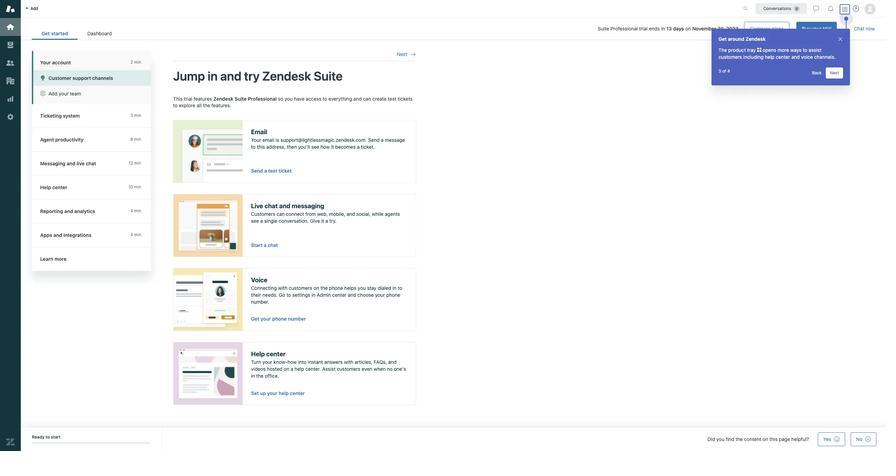 Task type: describe. For each thing, give the bounding box(es) containing it.
a left ticket
[[264, 168, 267, 174]]

connecting
[[251, 286, 277, 292]]

this trial features zendesk suite professional
[[173, 96, 277, 102]]

4 heading from the top
[[32, 176, 158, 200]]

opens more ways to assist customers including help center and voice channels.
[[719, 47, 836, 60]]

can inside live chat and messaging customers can connect from web, mobile, and social, while agents see a single conversation. give it a try.
[[277, 211, 285, 217]]

is
[[276, 137, 279, 143]]

then
[[287, 144, 297, 150]]

to right dialed
[[398, 286, 403, 292]]

center inside opens more ways to assist customers including help center and voice channels.
[[776, 54, 791, 60]]

help inside button
[[279, 391, 289, 397]]

dialed
[[378, 286, 391, 292]]

voice connecting with customers on the phone helps you stay dialed in to their needs. go to settings in admin center and choose your phone number.
[[251, 277, 403, 305]]

a inside help center turn your know-how into instant answers with articles, faqs, and videos hosted on a help center. assist customers even when no one's in the office.
[[291, 367, 293, 372]]

zendesk inside region
[[213, 96, 234, 102]]

your inside 'heading'
[[40, 60, 51, 65]]

the product tray
[[719, 47, 758, 53]]

you inside voice connecting with customers on the phone helps you stay dialed in to their needs. go to settings in admin center and choose your phone number.
[[358, 286, 366, 292]]

find
[[726, 437, 735, 443]]

explore
[[179, 103, 196, 109]]

number.
[[251, 299, 269, 305]]

turn
[[251, 360, 261, 366]]

1 horizontal spatial phone
[[329, 286, 343, 292]]

this inside email your email is support@lightlessmagic.zendesk.com. send a message to this address, then you'll see how it becomes a ticket.
[[257, 144, 265, 150]]

to right the go
[[287, 292, 291, 298]]

in inside help center turn your know-how into instant answers with articles, faqs, and videos hosted on a help center. assist customers even when no one's in the office.
[[251, 373, 255, 379]]

customer support channels button
[[33, 70, 151, 86]]

message
[[385, 137, 405, 143]]

0 vertical spatial next button
[[397, 51, 416, 58]]

November 30, 2023 text field
[[693, 26, 739, 32]]

compare
[[751, 26, 771, 32]]

stay
[[367, 286, 377, 292]]

customers inside help center turn your know-how into instant answers with articles, faqs, and videos hosted on a help center. assist customers even when no one's in the office.
[[337, 367, 361, 372]]

and inside opens more ways to assist customers including help center and voice channels.
[[792, 54, 800, 60]]

next for next "button" in get around zendesk dialog
[[830, 70, 840, 76]]

dashboard tab
[[78, 27, 122, 40]]

jump in and try zendesk suite
[[173, 69, 343, 84]]

access
[[306, 96, 322, 102]]

suite inside the content-title region
[[314, 69, 343, 84]]

content
[[745, 437, 762, 443]]

connect
[[286, 211, 304, 217]]

on inside "section"
[[686, 26, 691, 32]]

email
[[251, 128, 267, 136]]

the inside so you have access to everything and can create test tickets to explore all the features.
[[203, 103, 210, 109]]

no button
[[851, 433, 877, 447]]

get started
[[42, 30, 68, 36]]

so
[[278, 96, 283, 102]]

it inside email your email is support@lightlessmagic.zendesk.com. send a message to this address, then you'll see how it becomes a ticket.
[[331, 144, 334, 150]]

buy your trial button
[[797, 22, 838, 36]]

in right dialed
[[393, 286, 397, 292]]

trial inside region
[[184, 96, 192, 102]]

3 heading from the top
[[32, 152, 158, 176]]

including
[[744, 54, 764, 60]]

example of a help center article. image
[[174, 343, 243, 405]]

your inside button
[[267, 391, 278, 397]]

features
[[194, 96, 212, 102]]

the inside help center turn your know-how into instant answers with articles, faqs, and videos hosted on a help center. assist customers even when no one's in the office.
[[256, 373, 264, 379]]

assist
[[322, 367, 336, 372]]

views image
[[6, 41, 15, 50]]

1 heading from the top
[[32, 104, 158, 128]]

send a test ticket link
[[251, 168, 292, 174]]

started
[[51, 30, 68, 36]]

videos
[[251, 367, 266, 372]]

reporting image
[[6, 95, 15, 104]]

customer
[[49, 75, 71, 81]]

back button
[[808, 68, 826, 79]]

to right access
[[323, 96, 327, 102]]

help inside opens more ways to assist customers including help center and voice channels.
[[765, 54, 775, 60]]

conversation.
[[279, 218, 309, 224]]

helpful?
[[792, 437, 810, 443]]

your inside help center turn your know-how into instant answers with articles, faqs, and videos hosted on a help center. assist customers even when no one's in the office.
[[263, 360, 272, 366]]

their
[[251, 292, 261, 298]]

now
[[866, 26, 876, 32]]

2 heading from the top
[[32, 128, 158, 152]]

this
[[173, 96, 183, 102]]

ready to start
[[32, 435, 61, 440]]

team
[[70, 91, 81, 97]]

start
[[251, 243, 263, 248]]

your inside email your email is support@lightlessmagic.zendesk.com. send a message to this address, then you'll see how it becomes a ticket.
[[251, 137, 261, 143]]

suite inside region
[[235, 96, 247, 102]]

2 min
[[131, 60, 141, 65]]

yes button
[[818, 433, 846, 447]]

try
[[244, 69, 260, 84]]

buy
[[803, 26, 811, 32]]

live chat and messaging customers can connect from web, mobile, and social, while agents see a single conversation. give it a try.
[[251, 203, 400, 224]]

more
[[778, 47, 790, 53]]

set up your help center button
[[251, 391, 305, 397]]

customers inside voice connecting with customers on the phone helps you stay dialed in to their needs. go to settings in admin center and choose your phone number.
[[289, 286, 312, 292]]

instant
[[308, 360, 323, 366]]

center.
[[306, 367, 321, 372]]

of
[[723, 69, 727, 74]]

dashboard
[[87, 30, 112, 36]]

a left message
[[381, 137, 384, 143]]

voice
[[802, 54, 813, 60]]

trial for your
[[824, 26, 832, 32]]

to left the start
[[46, 435, 50, 440]]

get around zendesk
[[719, 36, 766, 42]]

0 horizontal spatial test
[[268, 168, 277, 174]]

center inside button
[[290, 391, 305, 397]]

it inside live chat and messaging customers can connect from web, mobile, and social, while agents see a single conversation. give it a try.
[[322, 218, 324, 224]]

conversations button
[[756, 3, 808, 14]]

in left admin
[[312, 292, 316, 298]]

get started image
[[6, 23, 15, 32]]

the right find
[[736, 437, 743, 443]]

number
[[288, 316, 306, 322]]

you'll
[[298, 144, 310, 150]]

agents
[[385, 211, 400, 217]]

the inside voice connecting with customers on the phone helps you stay dialed in to their needs. go to settings in admin center and choose your phone number.
[[321, 286, 328, 292]]

how inside email your email is support@lightlessmagic.zendesk.com. send a message to this address, then you'll see how it becomes a ticket.
[[321, 144, 330, 150]]

start
[[51, 435, 61, 440]]

see inside live chat and messaging customers can connect from web, mobile, and social, while agents see a single conversation. give it a try.
[[251, 218, 259, 224]]

jump
[[173, 69, 205, 84]]

hosted
[[267, 367, 283, 372]]

tickets
[[398, 96, 413, 102]]

did
[[708, 437, 716, 443]]

ways
[[791, 47, 802, 53]]

progress-bar progress bar
[[32, 443, 151, 445]]

email
[[263, 137, 274, 143]]

trial for professional
[[640, 26, 648, 32]]

and inside so you have access to everything and can create test tickets to explore all the features.
[[354, 96, 362, 102]]

plans
[[772, 26, 784, 32]]

when
[[374, 367, 386, 372]]

get for get around zendesk
[[719, 36, 727, 42]]

professional inside "section"
[[611, 26, 638, 32]]

5 heading from the top
[[32, 200, 158, 224]]

on inside help center turn your know-how into instant answers with articles, faqs, and videos hosted on a help center. assist customers even when no one's in the office.
[[284, 367, 289, 372]]

email your email is support@lightlessmagic.zendesk.com. send a message to this address, then you'll see how it becomes a ticket.
[[251, 128, 405, 150]]

go
[[279, 292, 285, 298]]

set
[[251, 391, 259, 397]]

1 horizontal spatial this
[[770, 437, 778, 443]]

4
[[728, 69, 731, 74]]

help center turn your know-how into instant answers with articles, faqs, and videos hosted on a help center. assist customers even when no one's in the office.
[[251, 351, 406, 379]]



Task type: locate. For each thing, give the bounding box(es) containing it.
1 vertical spatial test
[[268, 168, 277, 174]]

on right 'content'
[[763, 437, 769, 443]]

mobile,
[[329, 211, 346, 217]]

1 vertical spatial professional
[[248, 96, 277, 102]]

test right the create
[[388, 96, 397, 102]]

tray
[[748, 47, 756, 53]]

0 vertical spatial your
[[40, 60, 51, 65]]

support@lightlessmagic.zendesk.com.
[[281, 137, 367, 143]]

with inside help center turn your know-how into instant answers with articles, faqs, and videos hosted on a help center. assist customers even when no one's in the office.
[[344, 360, 354, 366]]

a left ticket. on the left top
[[357, 144, 360, 150]]

on inside footer
[[763, 437, 769, 443]]

1 vertical spatial help
[[295, 367, 304, 372]]

to inside opens more ways to assist customers including help center and voice channels.
[[803, 47, 808, 53]]

assist
[[809, 47, 822, 53]]

help
[[251, 351, 265, 358]]

help inside help center turn your know-how into instant answers with articles, faqs, and videos hosted on a help center. assist customers even when no one's in the office.
[[295, 367, 304, 372]]

professional inside region
[[248, 96, 277, 102]]

channels.
[[815, 54, 836, 60]]

send left ticket
[[251, 168, 263, 174]]

customers image
[[6, 59, 15, 68]]

0 vertical spatial you
[[285, 96, 293, 102]]

address,
[[266, 144, 286, 150]]

2 horizontal spatial get
[[719, 36, 727, 42]]

to up voice
[[803, 47, 808, 53]]

professional
[[611, 26, 638, 32], [248, 96, 277, 102]]

settings
[[293, 292, 310, 298]]

0 vertical spatial zendesk
[[746, 36, 766, 42]]

get for get your phone number
[[251, 316, 259, 322]]

0 horizontal spatial see
[[251, 218, 259, 224]]

0 vertical spatial help
[[765, 54, 775, 60]]

helps
[[345, 286, 357, 292]]

chat inside live chat and messaging customers can connect from web, mobile, and social, while agents see a single conversation. give it a try.
[[265, 203, 278, 210]]

get help image
[[853, 6, 860, 12]]

heading
[[32, 104, 158, 128], [32, 128, 158, 152], [32, 152, 158, 176], [32, 176, 158, 200], [32, 200, 158, 224], [32, 224, 158, 248], [32, 248, 158, 272]]

all
[[197, 103, 202, 109]]

1 horizontal spatial trial
[[640, 26, 648, 32]]

in inside "section"
[[662, 26, 665, 32]]

days
[[673, 26, 684, 32]]

1 vertical spatial suite
[[314, 69, 343, 84]]

and inside help center turn your know-how into instant answers with articles, faqs, and videos hosted on a help center. assist customers even when no one's in the office.
[[388, 360, 397, 366]]

customers up settings
[[289, 286, 312, 292]]

a down customers in the left of the page
[[260, 218, 263, 224]]

section
[[127, 22, 838, 36]]

zendesk inside the content-title region
[[262, 69, 311, 84]]

3 of 4 back
[[719, 69, 822, 76]]

professional left ends
[[611, 26, 638, 32]]

a right hosted
[[291, 367, 293, 372]]

a left try.
[[326, 218, 328, 224]]

0 horizontal spatial your
[[40, 60, 51, 65]]

give
[[310, 218, 320, 224]]

on up admin
[[314, 286, 319, 292]]

footer
[[21, 428, 887, 452]]

0 horizontal spatial send
[[251, 168, 263, 174]]

test inside so you have access to everything and can create test tickets to explore all the features.
[[388, 96, 397, 102]]

customer support channels
[[49, 75, 113, 81]]

2 horizontal spatial suite
[[598, 26, 610, 32]]

center
[[776, 54, 791, 60], [332, 292, 347, 298], [266, 351, 286, 358], [290, 391, 305, 397]]

your right up
[[267, 391, 278, 397]]

add your team button
[[33, 86, 151, 102]]

get inside get around zendesk dialog
[[719, 36, 727, 42]]

region containing email
[[173, 95, 416, 417]]

example of email conversation inside of the ticketing system and the customer is asking the agent about reimbursement policy. image
[[174, 120, 243, 183]]

get down 30,
[[719, 36, 727, 42]]

send
[[368, 137, 380, 143], [251, 168, 263, 174]]

2 vertical spatial help
[[279, 391, 289, 397]]

on inside voice connecting with customers on the phone helps you stay dialed in to their needs. go to settings in admin center and choose your phone number.
[[314, 286, 319, 292]]

section containing suite professional trial ends in
[[127, 22, 838, 36]]

0 horizontal spatial how
[[288, 360, 297, 366]]

1 vertical spatial zendesk
[[262, 69, 311, 84]]

to down email at the left of the page
[[251, 144, 256, 150]]

around
[[728, 36, 745, 42]]

0 vertical spatial chat
[[265, 203, 278, 210]]

help right up
[[279, 391, 289, 397]]

with up the go
[[278, 286, 288, 292]]

1 horizontal spatial zendesk
[[262, 69, 311, 84]]

1 vertical spatial you
[[358, 286, 366, 292]]

phone up admin
[[329, 286, 343, 292]]

compare plans
[[751, 26, 784, 32]]

tab list
[[32, 27, 122, 40]]

ticket
[[279, 168, 292, 174]]

add your team
[[49, 91, 81, 97]]

product
[[729, 47, 746, 53]]

next button inside get around zendesk dialog
[[826, 68, 844, 79]]

and right everything
[[354, 96, 362, 102]]

and up no
[[388, 360, 397, 366]]

the
[[719, 47, 728, 53]]

1 horizontal spatial next
[[830, 70, 840, 76]]

chat up customers in the left of the page
[[265, 203, 278, 210]]

customers
[[251, 211, 275, 217]]

customers inside opens more ways to assist customers including help center and voice channels.
[[719, 54, 742, 60]]

next button
[[397, 51, 416, 58], [826, 68, 844, 79]]

center down more
[[776, 54, 791, 60]]

support
[[73, 75, 91, 81]]

your
[[40, 60, 51, 65], [251, 137, 261, 143]]

1 horizontal spatial test
[[388, 96, 397, 102]]

example of conversation inside of messaging and the customer is asking the agent about changing the size of the retail order. image
[[174, 195, 243, 257]]

your account
[[40, 60, 71, 65]]

0 vertical spatial next
[[397, 51, 407, 57]]

0 horizontal spatial you
[[285, 96, 293, 102]]

your inside button
[[812, 26, 822, 32]]

add
[[49, 91, 57, 97]]

zendesk up so
[[262, 69, 311, 84]]

1 vertical spatial it
[[322, 218, 324, 224]]

suite professional trial ends in 13 days on november 30, 2023
[[598, 26, 739, 32]]

test
[[388, 96, 397, 102], [268, 168, 277, 174]]

next for next "button" to the top
[[397, 51, 407, 57]]

yes
[[824, 437, 832, 443]]

your inside voice connecting with customers on the phone helps you stay dialed in to their needs. go to settings in admin center and choose your phone number.
[[375, 292, 385, 298]]

0 horizontal spatial help
[[279, 391, 289, 397]]

how down support@lightlessmagic.zendesk.com. on the top of the page
[[321, 144, 330, 150]]

and left 'try' at the left of page
[[220, 69, 242, 84]]

and down ways at the right top
[[792, 54, 800, 60]]

1 horizontal spatial see
[[311, 144, 319, 150]]

can up single
[[277, 211, 285, 217]]

1 horizontal spatial it
[[331, 144, 334, 150]]

get down number.
[[251, 316, 259, 322]]

your
[[812, 26, 822, 32], [59, 91, 69, 97], [375, 292, 385, 298], [261, 316, 271, 322], [263, 360, 272, 366], [267, 391, 278, 397]]

choose
[[358, 292, 374, 298]]

1 vertical spatial this
[[770, 437, 778, 443]]

on down the know-
[[284, 367, 289, 372]]

with
[[278, 286, 288, 292], [344, 360, 354, 366]]

with inside voice connecting with customers on the phone helps you stay dialed in to their needs. go to settings in admin center and choose your phone number.
[[278, 286, 288, 292]]

suite
[[598, 26, 610, 32], [314, 69, 343, 84], [235, 96, 247, 102]]

you inside so you have access to everything and can create test tickets to explore all the features.
[[285, 96, 293, 102]]

close image
[[838, 36, 844, 42]]

6 heading from the top
[[32, 224, 158, 248]]

trial
[[640, 26, 648, 32], [824, 26, 832, 32], [184, 96, 192, 102]]

2 vertical spatial phone
[[272, 316, 287, 322]]

to inside email your email is support@lightlessmagic.zendesk.com. send a message to this address, then you'll see how it becomes a ticket.
[[251, 144, 256, 150]]

center down helps
[[332, 292, 347, 298]]

your up hosted
[[263, 360, 272, 366]]

0 horizontal spatial phone
[[272, 316, 287, 322]]

your right add
[[59, 91, 69, 97]]

professional left so
[[248, 96, 277, 102]]

0 vertical spatial see
[[311, 144, 319, 150]]

region
[[173, 95, 416, 417]]

2 horizontal spatial zendesk
[[746, 36, 766, 42]]

0 horizontal spatial this
[[257, 144, 265, 150]]

chat
[[265, 203, 278, 210], [268, 243, 278, 248]]

office.
[[265, 373, 279, 379]]

help down opens
[[765, 54, 775, 60]]

chat right start
[[268, 243, 278, 248]]

get left started
[[42, 30, 50, 36]]

2 horizontal spatial customers
[[719, 54, 742, 60]]

articles,
[[355, 360, 373, 366]]

trial inside button
[[824, 26, 832, 32]]

1 vertical spatial with
[[344, 360, 354, 366]]

0 vertical spatial this
[[257, 144, 265, 150]]

zendesk inside dialog
[[746, 36, 766, 42]]

zendesk products image
[[843, 7, 848, 12]]

trial right buy
[[824, 26, 832, 32]]

2
[[131, 60, 133, 65]]

phone left number
[[272, 316, 287, 322]]

0 horizontal spatial professional
[[248, 96, 277, 102]]

in
[[662, 26, 665, 32], [208, 69, 218, 84], [393, 286, 397, 292], [312, 292, 316, 298], [251, 373, 255, 379]]

1 horizontal spatial help
[[295, 367, 304, 372]]

zendesk image
[[6, 438, 15, 447]]

you for so
[[285, 96, 293, 102]]

1 vertical spatial next
[[830, 70, 840, 76]]

admin image
[[6, 113, 15, 122]]

you inside footer
[[717, 437, 725, 443]]

in left 13
[[662, 26, 665, 32]]

customers
[[719, 54, 742, 60], [289, 286, 312, 292], [337, 367, 361, 372]]

0 vertical spatial send
[[368, 137, 380, 143]]

november
[[693, 26, 717, 32]]

0 horizontal spatial trial
[[184, 96, 192, 102]]

min
[[134, 60, 141, 65]]

0 vertical spatial with
[[278, 286, 288, 292]]

0 vertical spatial professional
[[611, 26, 638, 32]]

1 vertical spatial next button
[[826, 68, 844, 79]]

1 horizontal spatial professional
[[611, 26, 638, 32]]

help
[[765, 54, 775, 60], [295, 367, 304, 372], [279, 391, 289, 397]]

chat now button
[[849, 22, 881, 36]]

0 horizontal spatial get
[[42, 30, 50, 36]]

it down web, at the top of the page
[[322, 218, 324, 224]]

2023
[[727, 26, 739, 32]]

next inside get around zendesk dialog
[[830, 70, 840, 76]]

try.
[[330, 218, 337, 224]]

0 horizontal spatial customers
[[289, 286, 312, 292]]

0 vertical spatial it
[[331, 144, 334, 150]]

to down this on the left of the page
[[173, 103, 178, 109]]

center inside voice connecting with customers on the phone helps you stay dialed in to their needs. go to settings in admin center and choose your phone number.
[[332, 292, 347, 298]]

in down videos
[[251, 373, 255, 379]]

on right days
[[686, 26, 691, 32]]

2 vertical spatial you
[[717, 437, 725, 443]]

1 vertical spatial can
[[277, 211, 285, 217]]

your right buy
[[812, 26, 822, 32]]

phone down dialed
[[387, 292, 401, 298]]

tab list containing get started
[[32, 27, 122, 40]]

get
[[42, 30, 50, 36], [719, 36, 727, 42], [251, 316, 259, 322]]

this left page
[[770, 437, 778, 443]]

the down videos
[[256, 373, 264, 379]]

everything
[[329, 96, 352, 102]]

a
[[381, 137, 384, 143], [357, 144, 360, 150], [264, 168, 267, 174], [260, 218, 263, 224], [326, 218, 328, 224], [264, 243, 267, 248], [291, 367, 293, 372]]

example of how the agent accepts an incoming phone call as well as how to log the details of the call. image
[[174, 269, 243, 331]]

can inside so you have access to everything and can create test tickets to explore all the features.
[[363, 96, 371, 102]]

1 vertical spatial send
[[251, 168, 263, 174]]

0 horizontal spatial next button
[[397, 51, 416, 58]]

the
[[203, 103, 210, 109], [321, 286, 328, 292], [256, 373, 264, 379], [736, 437, 743, 443]]

0 vertical spatial test
[[388, 96, 397, 102]]

admin
[[317, 292, 331, 298]]

0 vertical spatial suite
[[598, 26, 610, 32]]

you up choose
[[358, 286, 366, 292]]

1 horizontal spatial how
[[321, 144, 330, 150]]

1 horizontal spatial with
[[344, 360, 354, 366]]

1 horizontal spatial your
[[251, 137, 261, 143]]

and left social,
[[347, 211, 355, 217]]

trial up explore
[[184, 96, 192, 102]]

center down into
[[290, 391, 305, 397]]

your left account
[[40, 60, 51, 65]]

a right start
[[264, 243, 267, 248]]

chat
[[855, 26, 865, 32]]

the right all
[[203, 103, 210, 109]]

1 horizontal spatial get
[[251, 316, 259, 322]]

conversations
[[764, 6, 792, 11]]

1 vertical spatial your
[[251, 137, 261, 143]]

see down support@lightlessmagic.zendesk.com. on the top of the page
[[311, 144, 319, 150]]

0 vertical spatial customers
[[719, 54, 742, 60]]

can left the create
[[363, 96, 371, 102]]

2 vertical spatial customers
[[337, 367, 361, 372]]

1 horizontal spatial suite
[[314, 69, 343, 84]]

see down customers in the left of the page
[[251, 218, 259, 224]]

send up ticket. on the left top
[[368, 137, 380, 143]]

get inside region
[[251, 316, 259, 322]]

how inside help center turn your know-how into instant answers with articles, faqs, and videos hosted on a help center. assist customers even when no one's in the office.
[[288, 360, 297, 366]]

in inside the content-title region
[[208, 69, 218, 84]]

2 vertical spatial suite
[[235, 96, 247, 102]]

see inside email your email is support@lightlessmagic.zendesk.com. send a message to this address, then you'll see how it becomes a ticket.
[[311, 144, 319, 150]]

2 vertical spatial zendesk
[[213, 96, 234, 102]]

0 horizontal spatial can
[[277, 211, 285, 217]]

2 horizontal spatial help
[[765, 54, 775, 60]]

0 horizontal spatial zendesk
[[213, 96, 234, 102]]

zendesk up 'features.'
[[213, 96, 234, 102]]

with left articles,
[[344, 360, 354, 366]]

1 vertical spatial customers
[[289, 286, 312, 292]]

1 horizontal spatial customers
[[337, 367, 361, 372]]

your inside button
[[59, 91, 69, 97]]

from
[[306, 211, 316, 217]]

needs.
[[263, 292, 278, 298]]

footer containing did you find the content on this page helpful?
[[21, 428, 887, 452]]

you right so
[[285, 96, 293, 102]]

get around zendesk dialog
[[712, 29, 851, 86]]

zendesk support image
[[6, 5, 15, 14]]

organizations image
[[6, 77, 15, 86]]

send inside email your email is support@lightlessmagic.zendesk.com. send a message to this address, then you'll see how it becomes a ticket.
[[368, 137, 380, 143]]

1 vertical spatial phone
[[387, 292, 401, 298]]

a inside start a chat button
[[264, 243, 267, 248]]

1 horizontal spatial next button
[[826, 68, 844, 79]]

answers
[[325, 360, 343, 366]]

1 horizontal spatial can
[[363, 96, 371, 102]]

page
[[779, 437, 791, 443]]

1 horizontal spatial you
[[358, 286, 366, 292]]

7 heading from the top
[[32, 248, 158, 272]]

and inside voice connecting with customers on the phone helps you stay dialed in to their needs. go to settings in admin center and choose your phone number.
[[348, 292, 356, 298]]

how left into
[[288, 360, 297, 366]]

main element
[[0, 0, 21, 452]]

and up connect
[[279, 203, 291, 210]]

you for did
[[717, 437, 725, 443]]

suite inside "section"
[[598, 26, 610, 32]]

voice
[[251, 277, 268, 284]]

social,
[[357, 211, 371, 217]]

this
[[257, 144, 265, 150], [770, 437, 778, 443]]

center inside help center turn your know-how into instant answers with articles, faqs, and videos hosted on a help center. assist customers even when no one's in the office.
[[266, 351, 286, 358]]

0 horizontal spatial with
[[278, 286, 288, 292]]

customers down articles,
[[337, 367, 361, 372]]

the up admin
[[321, 286, 328, 292]]

becomes
[[335, 144, 356, 150]]

while
[[372, 211, 384, 217]]

1 horizontal spatial send
[[368, 137, 380, 143]]

help down into
[[295, 367, 304, 372]]

0 horizontal spatial suite
[[235, 96, 247, 102]]

your down email at the left of the page
[[251, 137, 261, 143]]

trial left ends
[[640, 26, 648, 32]]

get for get started
[[42, 30, 50, 36]]

this down email
[[257, 144, 265, 150]]

2 horizontal spatial trial
[[824, 26, 832, 32]]

your account heading
[[32, 51, 151, 70]]

1 vertical spatial chat
[[268, 243, 278, 248]]

13
[[667, 26, 672, 32]]

0 vertical spatial how
[[321, 144, 330, 150]]

content-title region
[[173, 68, 416, 84]]

your down dialed
[[375, 292, 385, 298]]

next
[[397, 51, 407, 57], [830, 70, 840, 76]]

and inside the content-title region
[[220, 69, 242, 84]]

you right the did
[[717, 437, 725, 443]]

1 vertical spatial how
[[288, 360, 297, 366]]

opens
[[763, 47, 777, 53]]

chat inside button
[[268, 243, 278, 248]]

0 horizontal spatial next
[[397, 51, 407, 57]]

single
[[264, 218, 278, 224]]

0 vertical spatial phone
[[329, 286, 343, 292]]

zendesk down compare
[[746, 36, 766, 42]]

center up the know-
[[266, 351, 286, 358]]

compare plans button
[[745, 22, 790, 36]]

customers down product
[[719, 54, 742, 60]]

into
[[298, 360, 307, 366]]

and down helps
[[348, 292, 356, 298]]

it down support@lightlessmagic.zendesk.com. on the top of the page
[[331, 144, 334, 150]]

0 horizontal spatial it
[[322, 218, 324, 224]]

2 horizontal spatial phone
[[387, 292, 401, 298]]

test left ticket
[[268, 168, 277, 174]]

1 vertical spatial see
[[251, 218, 259, 224]]

buy your trial
[[803, 26, 832, 32]]

2 horizontal spatial you
[[717, 437, 725, 443]]

in right jump at top left
[[208, 69, 218, 84]]

your down number.
[[261, 316, 271, 322]]

0 vertical spatial can
[[363, 96, 371, 102]]

messaging
[[292, 203, 324, 210]]



Task type: vqa. For each thing, say whether or not it's contained in the screenshot.
settings
yes



